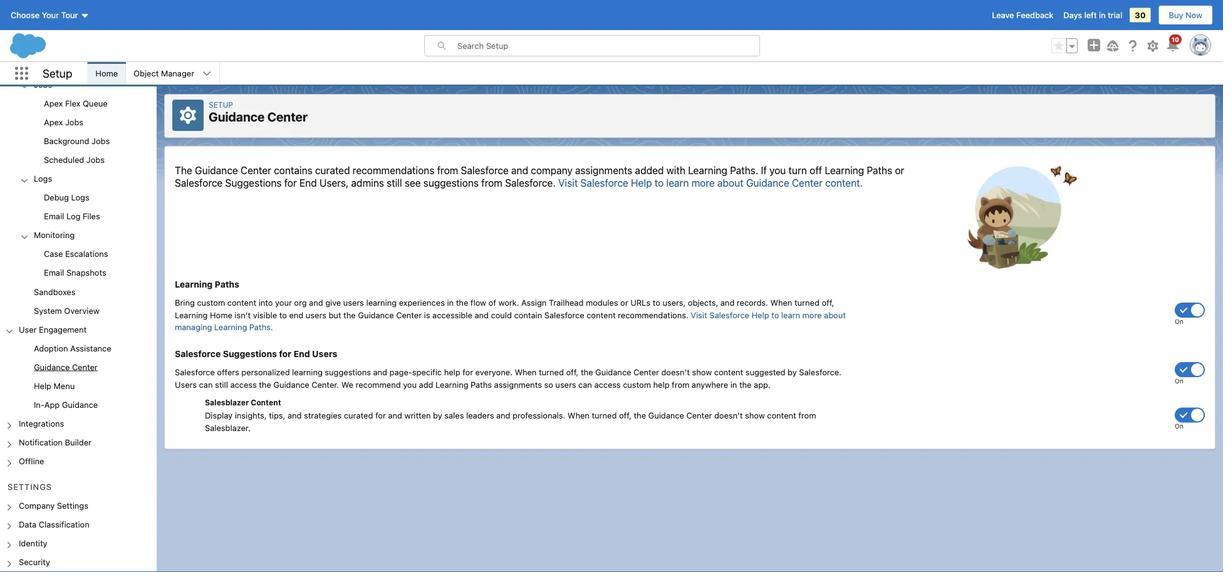 Task type: describe. For each thing, give the bounding box(es) containing it.
by inside the salesforce offers personalized learning suggestions and page-specific help for everyone. when turned off, the guidance center doesn't show content suggested by salesforce. users can still access the guidance center. we recommend you add learning paths assignments so users can access custom help from anywhere in the app.
[[788, 368, 797, 377]]

to inside visit salesforce help to learn more about managing learning paths.
[[772, 310, 780, 320]]

adoption assistance
[[34, 344, 111, 353]]

buy now button
[[1159, 5, 1214, 25]]

and right org
[[309, 298, 323, 308]]

in-
[[34, 400, 44, 410]]

assistance
[[70, 344, 111, 353]]

days
[[1064, 10, 1083, 20]]

custom inside the salesforce offers personalized learning suggestions and page-specific help for everyone. when turned off, the guidance center doesn't show content suggested by salesforce. users can still access the guidance center. we recommend you add learning paths assignments so users can access custom help from anywhere in the app.
[[623, 380, 651, 389]]

off, inside the salesforce offers personalized learning suggestions and page-specific help for everyone. when turned off, the guidance center doesn't show content suggested by salesforce. users can still access the guidance center. we recommend you add learning paths assignments so users can access custom help from anywhere in the app.
[[566, 368, 579, 377]]

salesforce. inside the guidance center contains curated recommendations from salesforce and company assignments added with learning paths. if you turn off learning paths or salesforce suggestions for end users, admins still see suggestions from salesforce.
[[505, 177, 556, 189]]

tips,
[[269, 411, 286, 420]]

guidance inside tree item
[[34, 362, 70, 372]]

user engagement tree item
[[0, 321, 157, 415]]

salesforce offers personalized learning suggestions and page-specific help for everyone. when turned off, the guidance center doesn't show content suggested by salesforce. users can still access the guidance center. we recommend you add learning paths assignments so users can access custom help from anywhere in the app.
[[175, 368, 842, 389]]

you inside the salesforce offers personalized learning suggestions and page-specific help for everyone. when turned off, the guidance center doesn't show content suggested by salesforce. users can still access the guidance center. we recommend you add learning paths assignments so users can access custom help from anywhere in the app.
[[403, 380, 417, 389]]

object manager
[[134, 69, 194, 78]]

urls
[[631, 298, 651, 308]]

days left in trial
[[1064, 10, 1123, 20]]

background jobs
[[44, 136, 110, 146]]

and right objects,
[[721, 298, 735, 308]]

apex flex queue link
[[44, 98, 108, 110]]

more for visit salesforce help to learn more about guidance center content.
[[692, 177, 715, 189]]

bring custom content into your org and give users learning experiences in the flow of work. assign trailhead modules or urls to users, objects, and records. when turned off, learning home isn't visible to end users but the guidance center is accessible and could contain salesforce content recommendations.
[[175, 298, 835, 320]]

and right leaders
[[497, 411, 511, 420]]

help menu
[[34, 381, 75, 391]]

guidance down "menu"
[[62, 400, 98, 410]]

experiences
[[399, 298, 445, 308]]

guidance left doesn't
[[596, 368, 632, 377]]

learning inside bring custom content into your org and give users learning experiences in the flow of work. assign trailhead modules or urls to users, objects, and records. when turned off, learning home isn't visible to end users but the guidance center is accessible and could contain salesforce content recommendations.
[[175, 310, 208, 320]]

learning inside bring custom content into your org and give users learning experiences in the flow of work. assign trailhead modules or urls to users, objects, and records. when turned off, learning home isn't visible to end users but the guidance center is accessible and could contain salesforce content recommendations.
[[366, 298, 397, 308]]

so
[[545, 380, 554, 389]]

recommend
[[356, 380, 401, 389]]

learning inside visit salesforce help to learn more about managing learning paths.
[[214, 323, 247, 332]]

user
[[19, 325, 37, 334]]

from inside the salesforce offers personalized learning suggestions and page-specific help for everyone. when turned off, the guidance center doesn't show content suggested by salesforce. users can still access the guidance center. we recommend you add learning paths assignments so users can access custom help from anywhere in the app.
[[672, 380, 690, 389]]

help inside group
[[34, 381, 51, 391]]

debug logs
[[44, 193, 89, 202]]

end inside the guidance center contains curated recommendations from salesforce and company assignments added with learning paths. if you turn off learning paths or salesforce suggestions for end users, admins still see suggestions from salesforce.
[[300, 177, 317, 189]]

overview
[[64, 306, 100, 315]]

center inside the guidance center contains curated recommendations from salesforce and company assignments added with learning paths. if you turn off learning paths or salesforce suggestions for end users, admins still see suggestions from salesforce.
[[241, 164, 271, 176]]

and right tips,
[[288, 411, 302, 420]]

email for email log files
[[44, 212, 64, 221]]

company
[[19, 501, 55, 510]]

jobs for background
[[92, 136, 110, 146]]

and left written
[[388, 411, 402, 420]]

add
[[419, 380, 434, 389]]

recommendations
[[353, 164, 435, 176]]

1 on from the top
[[1176, 318, 1184, 325]]

salesforce suggestions for end users
[[175, 349, 337, 359]]

if
[[761, 164, 767, 176]]

flex
[[65, 98, 80, 108]]

paths. inside the guidance center contains curated recommendations from salesforce and company assignments added with learning paths. if you turn off learning paths or salesforce suggestions for end users, admins still see suggestions from salesforce.
[[730, 164, 759, 176]]

specific
[[412, 368, 442, 377]]

show inside the salesforce offers personalized learning suggestions and page-specific help for everyone. when turned off, the guidance center doesn't show content suggested by salesforce. users can still access the guidance center. we recommend you add learning paths assignments so users can access custom help from anywhere in the app.
[[693, 368, 712, 377]]

system overview link
[[34, 306, 100, 317]]

users,
[[663, 298, 686, 308]]

system
[[34, 306, 62, 315]]

center inside setup guidance center
[[268, 109, 308, 124]]

1 horizontal spatial users
[[312, 349, 337, 359]]

content inside salesblazer content display insights, tips, and strategies curated for and written by sales leaders and professionals. when turned off, the guidance center doesn't show content from salesblazer.
[[768, 411, 797, 420]]

we
[[342, 380, 354, 389]]

1 vertical spatial end
[[294, 349, 310, 359]]

work.
[[499, 298, 519, 308]]

monitoring link
[[34, 230, 75, 242]]

learning up visit salesforce help to learn more about guidance center content.
[[688, 164, 728, 176]]

0 horizontal spatial users
[[306, 310, 327, 320]]

scheduled jobs link
[[44, 155, 105, 166]]

curated inside the guidance center contains curated recommendations from salesforce and company assignments added with learning paths. if you turn off learning paths or salesforce suggestions for end users, admins still see suggestions from salesforce.
[[315, 164, 350, 176]]

off, inside salesblazer content display insights, tips, and strategies curated for and written by sales leaders and professionals. when turned off, the guidance center doesn't show content from salesblazer.
[[619, 411, 632, 420]]

email snapshots
[[44, 268, 106, 278]]

30
[[1136, 10, 1146, 20]]

suggestions inside the guidance center contains curated recommendations from salesforce and company assignments added with learning paths. if you turn off learning paths or salesforce suggestions for end users, admins still see suggestions from salesforce.
[[225, 177, 282, 189]]

offers
[[217, 368, 239, 377]]

suggested
[[746, 368, 786, 377]]

app
[[44, 400, 60, 410]]

home inside bring custom content into your org and give users learning experiences in the flow of work. assign trailhead modules or urls to users, objects, and records. when turned off, learning home isn't visible to end users but the guidance center is accessible and could contain salesforce content recommendations.
[[210, 310, 232, 320]]

leave feedback link
[[993, 10, 1054, 20]]

professionals.
[[513, 411, 566, 420]]

guidance inside setup guidance center
[[209, 109, 265, 124]]

everyone.
[[476, 368, 513, 377]]

isn't
[[235, 310, 251, 320]]

see
[[405, 177, 421, 189]]

written
[[405, 411, 431, 420]]

buy
[[1170, 10, 1184, 20]]

group for jobs
[[0, 95, 157, 170]]

turned inside the salesforce offers personalized learning suggestions and page-specific help for everyone. when turned off, the guidance center doesn't show content suggested by salesforce. users can still access the guidance center. we recommend you add learning paths assignments so users can access custom help from anywhere in the app.
[[539, 368, 564, 377]]

setup guidance center
[[209, 100, 308, 124]]

flow
[[471, 298, 487, 308]]

bring
[[175, 298, 195, 308]]

doesn't
[[715, 411, 743, 420]]

engagement
[[39, 325, 87, 334]]

email snapshots link
[[44, 268, 106, 280]]

case escalations
[[44, 249, 108, 259]]

salesforce inside bring custom content into your org and give users learning experiences in the flow of work. assign trailhead modules or urls to users, objects, and records. when turned off, learning home isn't visible to end users but the guidance center is accessible and could contain salesforce content recommendations.
[[545, 310, 585, 320]]

and inside the guidance center contains curated recommendations from salesforce and company assignments added with learning paths. if you turn off learning paths or salesforce suggestions for end users, admins still see suggestions from salesforce.
[[512, 164, 529, 176]]

learning inside the salesforce offers personalized learning suggestions and page-specific help for everyone. when turned off, the guidance center doesn't show content suggested by salesforce. users can still access the guidance center. we recommend you add learning paths assignments so users can access custom help from anywhere in the app.
[[436, 380, 469, 389]]

guidance inside the guidance center contains curated recommendations from salesforce and company assignments added with learning paths. if you turn off learning paths or salesforce suggestions for end users, admins still see suggestions from salesforce.
[[195, 164, 238, 176]]

app.
[[754, 380, 771, 389]]

or inside bring custom content into your org and give users learning experiences in the flow of work. assign trailhead modules or urls to users, objects, and records. when turned off, learning home isn't visible to end users but the guidance center is accessible and could contain salesforce content recommendations.
[[621, 298, 629, 308]]

scheduled jobs
[[44, 155, 105, 164]]

offline
[[19, 457, 44, 466]]

left
[[1085, 10, 1097, 20]]

company settings
[[19, 501, 88, 510]]

for inside the guidance center contains curated recommendations from salesforce and company assignments added with learning paths. if you turn off learning paths or salesforce suggestions for end users, admins still see suggestions from salesforce.
[[284, 177, 297, 189]]

jobs tree item
[[0, 76, 157, 170]]

sandboxes link
[[34, 287, 76, 298]]

users inside the salesforce offers personalized learning suggestions and page-specific help for everyone. when turned off, the guidance center doesn't show content suggested by salesforce. users can still access the guidance center. we recommend you add learning paths assignments so users can access custom help from anywhere in the app.
[[175, 380, 197, 389]]

to up recommendations.
[[653, 298, 661, 308]]

0 vertical spatial logs
[[34, 174, 52, 183]]

strategies
[[304, 411, 342, 420]]

turned inside bring custom content into your org and give users learning experiences in the flow of work. assign trailhead modules or urls to users, objects, and records. when turned off, learning home isn't visible to end users but the guidance center is accessible and could contain salesforce content recommendations.
[[795, 298, 820, 308]]

and down flow
[[475, 310, 489, 320]]

objects,
[[688, 298, 719, 308]]

logs tree item
[[0, 170, 157, 227]]

your
[[275, 298, 292, 308]]

escalations
[[65, 249, 108, 259]]

assignments inside the guidance center contains curated recommendations from salesforce and company assignments added with learning paths. if you turn off learning paths or salesforce suggestions for end users, admins still see suggestions from salesforce.
[[575, 164, 633, 176]]

from inside salesblazer content display insights, tips, and strategies curated for and written by sales leaders and professionals. when turned off, the guidance center doesn't show content from salesblazer.
[[799, 411, 817, 420]]

jobs for apex
[[65, 117, 83, 127]]

trial
[[1109, 10, 1123, 20]]

logs inside debug logs link
[[71, 193, 89, 202]]

doesn't
[[662, 368, 690, 377]]

company
[[531, 164, 573, 176]]

center.
[[312, 380, 339, 389]]

setup for setup
[[43, 67, 72, 80]]

the
[[175, 164, 192, 176]]

salesforce inside the salesforce offers personalized learning suggestions and page-specific help for everyone. when turned off, the guidance center doesn't show content suggested by salesforce. users can still access the guidance center. we recommend you add learning paths assignments so users can access custom help from anywhere in the app.
[[175, 368, 215, 377]]

snapshots
[[66, 268, 106, 278]]

salesblazer.
[[205, 423, 251, 433]]

accessible
[[433, 310, 473, 320]]

0 horizontal spatial paths
[[215, 279, 239, 289]]

guidance center tree item
[[0, 359, 157, 378]]

paths inside the guidance center contains curated recommendations from salesforce and company assignments added with learning paths. if you turn off learning paths or salesforce suggestions for end users, admins still see suggestions from salesforce.
[[867, 164, 893, 176]]

data classification link
[[19, 520, 89, 531]]

is
[[424, 310, 430, 320]]

modules
[[586, 298, 619, 308]]

background jobs link
[[44, 136, 110, 148]]

assign
[[522, 298, 547, 308]]

but
[[329, 310, 341, 320]]

identity link
[[19, 539, 47, 550]]

learn for visit salesforce help to learn more about guidance center content.
[[667, 177, 689, 189]]

content up isn't at left
[[227, 298, 257, 308]]

learning inside the salesforce offers personalized learning suggestions and page-specific help for everyone. when turned off, the guidance center doesn't show content suggested by salesforce. users can still access the guidance center. we recommend you add learning paths assignments so users can access custom help from anywhere in the app.
[[292, 368, 323, 377]]

0 horizontal spatial settings
[[8, 482, 52, 492]]

still inside the guidance center contains curated recommendations from salesforce and company assignments added with learning paths. if you turn off learning paths or salesforce suggestions for end users, admins still see suggestions from salesforce.
[[387, 177, 402, 189]]



Task type: locate. For each thing, give the bounding box(es) containing it.
1 vertical spatial learn
[[782, 310, 801, 320]]

learning up managing at the left of the page
[[175, 310, 208, 320]]

about for visit salesforce help to learn more about guidance center content.
[[718, 177, 744, 189]]

1 horizontal spatial home
[[210, 310, 232, 320]]

10
[[1172, 36, 1180, 43]]

insights,
[[235, 411, 267, 420]]

content inside the salesforce offers personalized learning suggestions and page-specific help for everyone. when turned off, the guidance center doesn't show content suggested by salesforce. users can still access the guidance center. we recommend you add learning paths assignments so users can access custom help from anywhere in the app.
[[715, 368, 744, 377]]

apex flex queue
[[44, 98, 108, 108]]

group containing apex flex queue
[[0, 95, 157, 170]]

0 horizontal spatial access
[[230, 380, 257, 389]]

to up suggested
[[772, 310, 780, 320]]

learning right add
[[436, 380, 469, 389]]

notification
[[19, 438, 63, 447]]

group for logs
[[0, 189, 157, 227]]

adoption
[[34, 344, 68, 353]]

by inside salesblazer content display insights, tips, and strategies curated for and written by sales leaders and professionals. when turned off, the guidance center doesn't show content from salesblazer.
[[433, 411, 442, 420]]

1 horizontal spatial users
[[343, 298, 364, 308]]

help down added
[[631, 177, 652, 189]]

help up in-
[[34, 381, 51, 391]]

1 vertical spatial paths.
[[249, 323, 273, 332]]

when right "everyone."
[[515, 368, 537, 377]]

apex up background
[[44, 117, 63, 127]]

2 access from the left
[[595, 380, 621, 389]]

scheduled
[[44, 155, 84, 164]]

display
[[205, 411, 233, 420]]

learning left experiences
[[366, 298, 397, 308]]

0 vertical spatial visit
[[559, 177, 578, 189]]

more for visit salesforce help to learn more about managing learning paths.
[[803, 310, 822, 320]]

center inside bring custom content into your org and give users learning experiences in the flow of work. assign trailhead modules or urls to users, objects, and records. when turned off, learning home isn't visible to end users but the guidance center is accessible and could contain salesforce content recommendations.
[[396, 310, 422, 320]]

1 horizontal spatial paths
[[471, 380, 492, 389]]

users
[[312, 349, 337, 359], [175, 380, 197, 389]]

salesforce. down company
[[505, 177, 556, 189]]

1 vertical spatial help
[[752, 310, 770, 320]]

Search Setup text field
[[458, 36, 760, 56]]

visit salesforce help to learn more about managing learning paths. link
[[175, 310, 846, 332]]

security link
[[19, 557, 50, 569]]

0 vertical spatial or
[[895, 164, 905, 176]]

2 horizontal spatial turned
[[795, 298, 820, 308]]

end
[[289, 310, 304, 320]]

center inside the salesforce offers personalized learning suggestions and page-specific help for everyone. when turned off, the guidance center doesn't show content suggested by salesforce. users can still access the guidance center. we recommend you add learning paths assignments so users can access custom help from anywhere in the app.
[[634, 368, 660, 377]]

visit inside visit salesforce help to learn more about managing learning paths.
[[691, 310, 708, 320]]

now
[[1186, 10, 1203, 20]]

users right so
[[556, 380, 576, 389]]

for inside the salesforce offers personalized learning suggestions and page-specific help for everyone. when turned off, the guidance center doesn't show content suggested by salesforce. users can still access the guidance center. we recommend you add learning paths assignments so users can access custom help from anywhere in the app.
[[463, 368, 473, 377]]

identity
[[19, 539, 47, 548]]

content.
[[826, 177, 863, 189]]

0 vertical spatial home
[[96, 69, 118, 78]]

center inside tree item
[[72, 362, 98, 372]]

0 horizontal spatial help
[[34, 381, 51, 391]]

learning up the bring
[[175, 279, 213, 289]]

manager
[[161, 69, 194, 78]]

assignments down "everyone."
[[494, 380, 542, 389]]

0 vertical spatial users
[[343, 298, 364, 308]]

email log files link
[[44, 212, 100, 223]]

2 vertical spatial paths
[[471, 380, 492, 389]]

apex inside apex flex queue link
[[44, 98, 63, 108]]

curated up users,
[[315, 164, 350, 176]]

group
[[0, 0, 157, 321], [1052, 38, 1078, 53], [0, 95, 157, 170], [0, 189, 157, 227], [0, 246, 157, 283], [0, 340, 157, 415]]

3 on from the top
[[1176, 423, 1184, 430]]

you inside the guidance center contains curated recommendations from salesforce and company assignments added with learning paths. if you turn off learning paths or salesforce suggestions for end users, admins still see suggestions from salesforce.
[[770, 164, 786, 176]]

center left contains
[[241, 164, 271, 176]]

when inside salesblazer content display insights, tips, and strategies curated for and written by sales leaders and professionals. when turned off, the guidance center doesn't show content from salesblazer.
[[568, 411, 590, 420]]

guidance inside salesblazer content display insights, tips, and strategies curated for and written by sales leaders and professionals. when turned off, the guidance center doesn't show content from salesblazer.
[[649, 411, 685, 420]]

monitoring tree item
[[0, 227, 157, 283]]

curated down we
[[344, 411, 373, 420]]

paths. left if
[[730, 164, 759, 176]]

1 horizontal spatial suggestions
[[424, 177, 479, 189]]

email for email snapshots
[[44, 268, 64, 278]]

users down managing at the left of the page
[[175, 380, 197, 389]]

email up monitoring
[[44, 212, 64, 221]]

jobs up apex flex queue
[[34, 80, 52, 89]]

in right anywhere
[[731, 380, 738, 389]]

and
[[512, 164, 529, 176], [309, 298, 323, 308], [721, 298, 735, 308], [475, 310, 489, 320], [373, 368, 388, 377], [288, 411, 302, 420], [388, 411, 402, 420], [497, 411, 511, 420]]

help down "records."
[[752, 310, 770, 320]]

with
[[667, 164, 686, 176]]

users right give
[[343, 298, 364, 308]]

0 vertical spatial learn
[[667, 177, 689, 189]]

2 on from the top
[[1176, 378, 1184, 385]]

turned inside salesblazer content display insights, tips, and strategies curated for and written by sales leaders and professionals. when turned off, the guidance center doesn't show content from salesblazer.
[[592, 411, 617, 420]]

menu
[[54, 381, 75, 391]]

visit salesforce help to learn more about managing learning paths.
[[175, 310, 846, 332]]

end down contains
[[300, 177, 317, 189]]

more inside visit salesforce help to learn more about managing learning paths.
[[803, 310, 822, 320]]

guidance right but
[[358, 310, 394, 320]]

help right specific
[[444, 368, 461, 377]]

users up center.
[[312, 349, 337, 359]]

learning up content.
[[825, 164, 865, 176]]

suggestions inside the guidance center contains curated recommendations from salesforce and company assignments added with learning paths. if you turn off learning paths or salesforce suggestions for end users, admins still see suggestions from salesforce.
[[424, 177, 479, 189]]

1 vertical spatial home
[[210, 310, 232, 320]]

email down case at the top of page
[[44, 268, 64, 278]]

leave feedback
[[993, 10, 1054, 20]]

0 horizontal spatial or
[[621, 298, 629, 308]]

learn
[[667, 177, 689, 189], [782, 310, 801, 320]]

group containing case escalations
[[0, 246, 157, 283]]

when right "records."
[[771, 298, 793, 308]]

paths. down visible
[[249, 323, 273, 332]]

classification
[[39, 520, 89, 529]]

turn
[[789, 164, 808, 176]]

integrations
[[19, 419, 64, 428]]

0 vertical spatial paths.
[[730, 164, 759, 176]]

to down added
[[655, 177, 664, 189]]

1 vertical spatial by
[[433, 411, 442, 420]]

access right so
[[595, 380, 621, 389]]

logs up log
[[71, 193, 89, 202]]

still down offers
[[215, 380, 228, 389]]

still down recommendations
[[387, 177, 402, 189]]

learning up center.
[[292, 368, 323, 377]]

visit down company
[[559, 177, 578, 189]]

1 access from the left
[[230, 380, 257, 389]]

learn up suggested
[[782, 310, 801, 320]]

assignments inside the salesforce offers personalized learning suggestions and page-specific help for everyone. when turned off, the guidance center doesn't show content suggested by salesforce. users can still access the guidance center. we recommend you add learning paths assignments so users can access custom help from anywhere in the app.
[[494, 380, 542, 389]]

1 horizontal spatial show
[[746, 411, 765, 420]]

paths
[[867, 164, 893, 176], [215, 279, 239, 289], [471, 380, 492, 389]]

settings up company
[[8, 482, 52, 492]]

guidance down if
[[747, 177, 790, 189]]

1 horizontal spatial by
[[788, 368, 797, 377]]

1 horizontal spatial off,
[[619, 411, 632, 420]]

visit for visit salesforce help to learn more about managing learning paths.
[[691, 310, 708, 320]]

background
[[44, 136, 89, 146]]

turned
[[795, 298, 820, 308], [539, 368, 564, 377], [592, 411, 617, 420]]

1 vertical spatial suggestions
[[223, 349, 277, 359]]

0 horizontal spatial off,
[[566, 368, 579, 377]]

home left isn't at left
[[210, 310, 232, 320]]

2 horizontal spatial paths
[[867, 164, 893, 176]]

debug logs link
[[44, 193, 89, 204]]

in up accessible
[[447, 298, 454, 308]]

0 vertical spatial off,
[[822, 298, 835, 308]]

center down experiences
[[396, 310, 422, 320]]

center down the off
[[792, 177, 823, 189]]

0 horizontal spatial salesforce.
[[505, 177, 556, 189]]

2 vertical spatial when
[[568, 411, 590, 420]]

jobs for scheduled
[[86, 155, 105, 164]]

1 horizontal spatial turned
[[592, 411, 617, 420]]

jobs
[[34, 80, 52, 89], [65, 117, 83, 127], [92, 136, 110, 146], [86, 155, 105, 164]]

salesforce. inside the salesforce offers personalized learning suggestions and page-specific help for everyone. when turned off, the guidance center doesn't show content suggested by salesforce. users can still access the guidance center. we recommend you add learning paths assignments so users can access custom help from anywhere in the app.
[[800, 368, 842, 377]]

1 vertical spatial suggestions
[[325, 368, 371, 377]]

contains
[[274, 164, 313, 176]]

you
[[770, 164, 786, 176], [403, 380, 417, 389]]

2 horizontal spatial users
[[556, 380, 576, 389]]

adoption assistance link
[[34, 344, 111, 355]]

0 horizontal spatial users
[[175, 380, 197, 389]]

salesforce inside visit salesforce help to learn more about managing learning paths.
[[710, 310, 750, 320]]

by right suggested
[[788, 368, 797, 377]]

apex for apex jobs
[[44, 117, 63, 127]]

setup for setup guidance center
[[209, 100, 233, 109]]

salesforce.
[[505, 177, 556, 189], [800, 368, 842, 377]]

0 horizontal spatial you
[[403, 380, 417, 389]]

can up salesblazer
[[199, 380, 213, 389]]

home up queue
[[96, 69, 118, 78]]

for up personalized
[[279, 349, 292, 359]]

2 vertical spatial turned
[[592, 411, 617, 420]]

1 vertical spatial visit
[[691, 310, 708, 320]]

1 horizontal spatial in
[[731, 380, 738, 389]]

2 horizontal spatial off,
[[822, 298, 835, 308]]

org
[[294, 298, 307, 308]]

show right doesn't
[[746, 411, 765, 420]]

apex inside apex jobs link
[[44, 117, 63, 127]]

custom inside bring custom content into your org and give users learning experiences in the flow of work. assign trailhead modules or urls to users, objects, and records. when turned off, learning home isn't visible to end users but the guidance center is accessible and could contain salesforce content recommendations.
[[197, 298, 225, 308]]

0 vertical spatial assignments
[[575, 164, 633, 176]]

1 horizontal spatial help
[[654, 380, 670, 389]]

2 apex from the top
[[44, 117, 63, 127]]

1 horizontal spatial settings
[[57, 501, 88, 510]]

0 vertical spatial paths
[[867, 164, 893, 176]]

when inside bring custom content into your org and give users learning experiences in the flow of work. assign trailhead modules or urls to users, objects, and records. when turned off, learning home isn't visible to end users but the guidance center is accessible and could contain salesforce content recommendations.
[[771, 298, 793, 308]]

1 horizontal spatial or
[[895, 164, 905, 176]]

group for monitoring
[[0, 246, 157, 283]]

paths. inside visit salesforce help to learn more about managing learning paths.
[[249, 323, 273, 332]]

about inside visit salesforce help to learn more about managing learning paths.
[[825, 310, 846, 320]]

and up recommend
[[373, 368, 388, 377]]

user engagement
[[19, 325, 87, 334]]

0 vertical spatial suggestions
[[225, 177, 282, 189]]

visit for visit salesforce help to learn more about guidance center content.
[[559, 177, 578, 189]]

center inside salesblazer content display insights, tips, and strategies curated for and written by sales leaders and professionals. when turned off, the guidance center doesn't show content from salesblazer.
[[687, 411, 712, 420]]

access down offers
[[230, 380, 257, 389]]

managing
[[175, 323, 212, 332]]

curated inside salesblazer content display insights, tips, and strategies curated for and written by sales leaders and professionals. when turned off, the guidance center doesn't show content from salesblazer.
[[344, 411, 373, 420]]

when right professionals.
[[568, 411, 590, 420]]

group containing debug logs
[[0, 189, 157, 227]]

content down modules
[[587, 310, 616, 320]]

about
[[718, 177, 744, 189], [825, 310, 846, 320]]

apex left flex
[[44, 98, 63, 108]]

1 vertical spatial off,
[[566, 368, 579, 377]]

users inside the salesforce offers personalized learning suggestions and page-specific help for everyone. when turned off, the guidance center doesn't show content suggested by salesforce. users can still access the guidance center. we recommend you add learning paths assignments so users can access custom help from anywhere in the app.
[[556, 380, 576, 389]]

notification builder
[[19, 438, 92, 447]]

0 vertical spatial custom
[[197, 298, 225, 308]]

0 horizontal spatial setup
[[43, 67, 72, 80]]

logs link
[[34, 174, 52, 185]]

suggestions up we
[[325, 368, 371, 377]]

content
[[227, 298, 257, 308], [587, 310, 616, 320], [715, 368, 744, 377], [768, 411, 797, 420]]

0 vertical spatial salesforce.
[[505, 177, 556, 189]]

access
[[230, 380, 257, 389], [595, 380, 621, 389]]

1 vertical spatial assignments
[[494, 380, 542, 389]]

monitoring
[[34, 230, 75, 240]]

0 horizontal spatial suggestions
[[325, 368, 371, 377]]

or inside the guidance center contains curated recommendations from salesforce and company assignments added with learning paths. if you turn off learning paths or salesforce suggestions for end users, admins still see suggestions from salesforce.
[[895, 164, 905, 176]]

your
[[42, 10, 59, 20]]

learn down with
[[667, 177, 689, 189]]

you right if
[[770, 164, 786, 176]]

salesblazer
[[205, 399, 249, 407]]

suggestions inside the salesforce offers personalized learning suggestions and page-specific help for everyone. when turned off, the guidance center doesn't show content suggested by salesforce. users can still access the guidance center. we recommend you add learning paths assignments so users can access custom help from anywhere in the app.
[[325, 368, 371, 377]]

users,
[[320, 177, 349, 189]]

1 vertical spatial or
[[621, 298, 629, 308]]

notification builder link
[[19, 438, 92, 449]]

case escalations link
[[44, 249, 108, 261]]

learn for visit salesforce help to learn more about managing learning paths.
[[782, 310, 801, 320]]

choose
[[11, 10, 40, 20]]

can right so
[[579, 380, 592, 389]]

guidance down adoption
[[34, 362, 70, 372]]

show inside salesblazer content display insights, tips, and strategies curated for and written by sales leaders and professionals. when turned off, the guidance center doesn't show content from salesblazer.
[[746, 411, 765, 420]]

salesforce. right suggested
[[800, 368, 842, 377]]

1 vertical spatial logs
[[71, 193, 89, 202]]

still inside the salesforce offers personalized learning suggestions and page-specific help for everyone. when turned off, the guidance center doesn't show content suggested by salesforce. users can still access the guidance center. we recommend you add learning paths assignments so users can access custom help from anywhere in the app.
[[215, 380, 228, 389]]

1 apex from the top
[[44, 98, 63, 108]]

by
[[788, 368, 797, 377], [433, 411, 442, 420]]

1 horizontal spatial more
[[803, 310, 822, 320]]

1 vertical spatial show
[[746, 411, 765, 420]]

leaders
[[466, 411, 494, 420]]

case
[[44, 249, 63, 259]]

to down your
[[279, 310, 287, 320]]

2 can from the left
[[579, 380, 592, 389]]

suggestions right 'see'
[[424, 177, 479, 189]]

apex
[[44, 98, 63, 108], [44, 117, 63, 127]]

guidance center
[[34, 362, 98, 372]]

0 horizontal spatial help
[[444, 368, 461, 377]]

1 vertical spatial paths
[[215, 279, 239, 289]]

choose your tour
[[11, 10, 78, 20]]

when inside the salesforce offers personalized learning suggestions and page-specific help for everyone. when turned off, the guidance center doesn't show content suggested by salesforce. users can still access the guidance center. we recommend you add learning paths assignments so users can access custom help from anywhere in the app.
[[515, 368, 537, 377]]

jobs up scheduled jobs
[[92, 136, 110, 146]]

0 vertical spatial learning
[[366, 298, 397, 308]]

trailhead
[[549, 298, 584, 308]]

in inside bring custom content into your org and give users learning experiences in the flow of work. assign trailhead modules or urls to users, objects, and records. when turned off, learning home isn't visible to end users but the guidance center is accessible and could contain salesforce content recommendations.
[[447, 298, 454, 308]]

content
[[251, 399, 281, 407]]

1 vertical spatial users
[[306, 310, 327, 320]]

0 vertical spatial settings
[[8, 482, 52, 492]]

help for visit salesforce help to learn more about guidance center content.
[[631, 177, 652, 189]]

for inside salesblazer content display insights, tips, and strategies curated for and written by sales leaders and professionals. when turned off, the guidance center doesn't show content from salesblazer.
[[376, 411, 386, 420]]

0 horizontal spatial by
[[433, 411, 442, 420]]

help inside visit salesforce help to learn more about managing learning paths.
[[752, 310, 770, 320]]

0 horizontal spatial more
[[692, 177, 715, 189]]

help down doesn't
[[654, 380, 670, 389]]

1 vertical spatial settings
[[57, 501, 88, 510]]

the inside salesblazer content display insights, tips, and strategies curated for and written by sales leaders and professionals. when turned off, the guidance center doesn't show content from salesblazer.
[[634, 411, 646, 420]]

group containing adoption assistance
[[0, 340, 157, 415]]

0 vertical spatial when
[[771, 298, 793, 308]]

you down page-
[[403, 380, 417, 389]]

content up anywhere
[[715, 368, 744, 377]]

2 horizontal spatial help
[[752, 310, 770, 320]]

1 vertical spatial custom
[[623, 380, 651, 389]]

0 vertical spatial suggestions
[[424, 177, 479, 189]]

0 vertical spatial in
[[1100, 10, 1106, 20]]

0 horizontal spatial learn
[[667, 177, 689, 189]]

jobs down background jobs link
[[86, 155, 105, 164]]

1 vertical spatial in
[[447, 298, 454, 308]]

the guidance center contains curated recommendations from salesforce and company assignments added with learning paths. if you turn off learning paths or salesforce suggestions for end users, admins still see suggestions from salesforce.
[[175, 164, 905, 189]]

1 horizontal spatial when
[[568, 411, 590, 420]]

0 horizontal spatial can
[[199, 380, 213, 389]]

group for user engagement
[[0, 340, 157, 415]]

1 horizontal spatial learn
[[782, 310, 801, 320]]

show up anywhere
[[693, 368, 712, 377]]

learn inside visit salesforce help to learn more about managing learning paths.
[[782, 310, 801, 320]]

data
[[19, 520, 36, 529]]

email log files
[[44, 212, 100, 221]]

0 vertical spatial curated
[[315, 164, 350, 176]]

center left doesn't
[[687, 411, 712, 420]]

1 horizontal spatial visit
[[691, 310, 708, 320]]

into
[[259, 298, 273, 308]]

for down recommend
[[376, 411, 386, 420]]

learning down isn't at left
[[214, 323, 247, 332]]

salesforce
[[461, 164, 509, 176], [175, 177, 223, 189], [581, 177, 629, 189], [545, 310, 585, 320], [710, 310, 750, 320], [175, 349, 221, 359], [175, 368, 215, 377]]

security
[[19, 557, 50, 567]]

suggestions down contains
[[225, 177, 282, 189]]

help menu link
[[34, 381, 75, 393]]

on
[[1176, 318, 1184, 325], [1176, 378, 1184, 385], [1176, 423, 1184, 430]]

users
[[343, 298, 364, 308], [306, 310, 327, 320], [556, 380, 576, 389]]

1 can from the left
[[199, 380, 213, 389]]

1 vertical spatial learning
[[292, 368, 323, 377]]

sales
[[445, 411, 464, 420]]

user engagement link
[[19, 325, 87, 336]]

0 horizontal spatial home
[[96, 69, 118, 78]]

1 vertical spatial about
[[825, 310, 846, 320]]

paths inside the salesforce offers personalized learning suggestions and page-specific help for everyone. when turned off, the guidance center doesn't show content suggested by salesforce. users can still access the guidance center. we recommend you add learning paths assignments so users can access custom help from anywhere in the app.
[[471, 380, 492, 389]]

center up contains
[[268, 109, 308, 124]]

center down 'assistance'
[[72, 362, 98, 372]]

in inside the salesforce offers personalized learning suggestions and page-specific help for everyone. when turned off, the guidance center doesn't show content suggested by salesforce. users can still access the guidance center. we recommend you add learning paths assignments so users can access custom help from anywhere in the app.
[[731, 380, 738, 389]]

logs up debug
[[34, 174, 52, 183]]

1 email from the top
[[44, 212, 64, 221]]

2 vertical spatial on
[[1176, 423, 1184, 430]]

contain
[[514, 310, 542, 320]]

jobs down apex flex queue link at left
[[65, 117, 83, 127]]

group containing jobs
[[0, 0, 157, 321]]

integrations link
[[19, 419, 64, 430]]

email inside email snapshots link
[[44, 268, 64, 278]]

1 vertical spatial turned
[[539, 368, 564, 377]]

object
[[134, 69, 159, 78]]

learning paths
[[175, 279, 239, 289]]

1 horizontal spatial custom
[[623, 380, 651, 389]]

files
[[83, 212, 100, 221]]

1 horizontal spatial salesforce.
[[800, 368, 842, 377]]

visit
[[559, 177, 578, 189], [691, 310, 708, 320]]

could
[[491, 310, 512, 320]]

assignments left added
[[575, 164, 633, 176]]

for down contains
[[284, 177, 297, 189]]

2 horizontal spatial in
[[1100, 10, 1106, 20]]

system overview
[[34, 306, 100, 315]]

end down end
[[294, 349, 310, 359]]

guidance down setup link
[[209, 109, 265, 124]]

0 vertical spatial about
[[718, 177, 744, 189]]

1 horizontal spatial still
[[387, 177, 402, 189]]

for left "everyone."
[[463, 368, 473, 377]]

0 vertical spatial setup
[[43, 67, 72, 80]]

0 horizontal spatial learning
[[292, 368, 323, 377]]

0 vertical spatial show
[[693, 368, 712, 377]]

0 horizontal spatial when
[[515, 368, 537, 377]]

setup inside setup guidance center
[[209, 100, 233, 109]]

of
[[489, 298, 496, 308]]

email inside email log files link
[[44, 212, 64, 221]]

0 horizontal spatial show
[[693, 368, 712, 377]]

guidance down personalized
[[274, 380, 310, 389]]

in right left
[[1100, 10, 1106, 20]]

settings up classification
[[57, 501, 88, 510]]

settings
[[8, 482, 52, 492], [57, 501, 88, 510]]

guidance inside bring custom content into your org and give users learning experiences in the flow of work. assign trailhead modules or urls to users, objects, and records. when turned off, learning home isn't visible to end users but the guidance center is accessible and could contain salesforce content recommendations.
[[358, 310, 394, 320]]

and inside the salesforce offers personalized learning suggestions and page-specific help for everyone. when turned off, the guidance center doesn't show content suggested by salesforce. users can still access the guidance center. we recommend you add learning paths assignments so users can access custom help from anywhere in the app.
[[373, 368, 388, 377]]

1 horizontal spatial learning
[[366, 298, 397, 308]]

2 email from the top
[[44, 268, 64, 278]]

more
[[692, 177, 715, 189], [803, 310, 822, 320]]

help for visit salesforce help to learn more about managing learning paths.
[[752, 310, 770, 320]]

0 horizontal spatial about
[[718, 177, 744, 189]]

1 vertical spatial help
[[654, 380, 670, 389]]

off, inside bring custom content into your org and give users learning experiences in the flow of work. assign trailhead modules or urls to users, objects, and records. when turned off, learning home isn't visible to end users but the guidance center is accessible and could contain salesforce content recommendations.
[[822, 298, 835, 308]]

and left company
[[512, 164, 529, 176]]

by left sales
[[433, 411, 442, 420]]

guidance down doesn't
[[649, 411, 685, 420]]

1 horizontal spatial setup
[[209, 100, 233, 109]]

suggestions up personalized
[[223, 349, 277, 359]]

0 vertical spatial help
[[444, 368, 461, 377]]

0 vertical spatial still
[[387, 177, 402, 189]]

0 vertical spatial help
[[631, 177, 652, 189]]

suggestions
[[424, 177, 479, 189], [325, 368, 371, 377]]

users left but
[[306, 310, 327, 320]]

about for visit salesforce help to learn more about managing learning paths.
[[825, 310, 846, 320]]

apex for apex flex queue
[[44, 98, 63, 108]]

0 vertical spatial end
[[300, 177, 317, 189]]



Task type: vqa. For each thing, say whether or not it's contained in the screenshot.
Visit Salesforce Help to learn more about managing Learning Paths. more
yes



